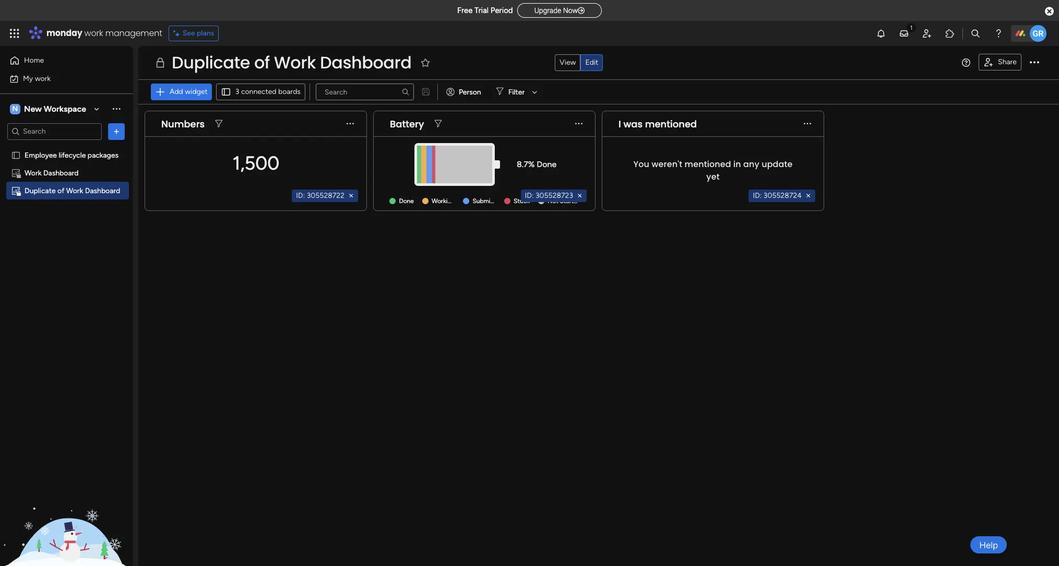 Task type: vqa. For each thing, say whether or not it's contained in the screenshot.
bottommost Dashboard
yes



Task type: locate. For each thing, give the bounding box(es) containing it.
0 vertical spatial work
[[84, 27, 103, 39]]

of up connected
[[254, 51, 270, 74]]

upgrade now
[[535, 6, 578, 15]]

1 horizontal spatial duplicate
[[172, 51, 250, 74]]

more dots image for id: 305528724
[[804, 120, 812, 128]]

remove image right 305528723
[[576, 192, 584, 200]]

id: left 305528722
[[296, 191, 305, 200]]

None search field
[[316, 84, 414, 100]]

0 vertical spatial duplicate of work dashboard
[[172, 51, 412, 74]]

duplicate of work dashboard banner
[[138, 46, 1060, 104]]

duplicate
[[172, 51, 250, 74], [25, 186, 56, 195]]

1 horizontal spatial duplicate of work dashboard
[[172, 51, 412, 74]]

now
[[563, 6, 578, 15]]

upgrade
[[535, 6, 562, 15]]

work right my
[[35, 74, 51, 83]]

0 horizontal spatial dashboard
[[43, 168, 79, 177]]

1 vertical spatial work
[[35, 74, 51, 83]]

remove image
[[347, 192, 356, 200], [576, 192, 584, 200]]

you weren't mentioned in any update yet
[[634, 158, 793, 183]]

my work
[[23, 74, 51, 83]]

1 vertical spatial duplicate
[[25, 186, 56, 195]]

person
[[459, 87, 481, 96]]

on
[[457, 198, 464, 205]]

mentioned up 'yet'
[[685, 158, 732, 170]]

employee lifecycle packages
[[25, 151, 119, 160]]

dashboard up filter dashboard by text search field
[[320, 51, 412, 74]]

remove image inside id: 305528723 element
[[576, 192, 584, 200]]

duplicate down work dashboard
[[25, 186, 56, 195]]

started
[[560, 198, 581, 205]]

0 vertical spatial mentioned
[[645, 117, 697, 130]]

display modes group
[[555, 54, 603, 71]]

1 vertical spatial dashboard
[[43, 168, 79, 177]]

id: left not
[[525, 191, 534, 200]]

in
[[734, 158, 742, 170]]

2 vertical spatial work
[[66, 186, 83, 195]]

done
[[537, 159, 557, 169], [399, 198, 414, 205]]

duplicate of work dashboard up boards
[[172, 51, 412, 74]]

305528723
[[536, 191, 573, 200]]

1 horizontal spatial more dots image
[[804, 120, 812, 128]]

1 horizontal spatial done
[[537, 159, 557, 169]]

work
[[274, 51, 316, 74], [25, 168, 42, 177], [66, 186, 83, 195]]

monday
[[46, 27, 82, 39]]

0 horizontal spatial remove image
[[347, 192, 356, 200]]

mentioned right the was
[[645, 117, 697, 130]]

2 vertical spatial dashboard
[[85, 186, 120, 195]]

1 image
[[907, 21, 917, 33]]

2 more dots image from the left
[[804, 120, 812, 128]]

1 horizontal spatial work
[[84, 27, 103, 39]]

trial
[[475, 6, 489, 15]]

packages
[[88, 151, 119, 160]]

management
[[105, 27, 162, 39]]

person button
[[442, 84, 488, 100]]

1 horizontal spatial dashboard
[[85, 186, 120, 195]]

1 horizontal spatial id:
[[525, 191, 534, 200]]

2 horizontal spatial work
[[274, 51, 316, 74]]

duplicate of work dashboard down work dashboard
[[25, 186, 120, 195]]

see plans
[[183, 29, 214, 38]]

Duplicate of Work Dashboard field
[[169, 51, 414, 74]]

boards
[[278, 87, 301, 96]]

private dashboard image
[[11, 168, 21, 178], [11, 186, 21, 196]]

of
[[254, 51, 270, 74], [57, 186, 64, 195]]

mentioned
[[645, 117, 697, 130], [685, 158, 732, 170]]

3 connected boards button
[[216, 84, 305, 100]]

widget
[[185, 87, 208, 96]]

0 horizontal spatial id:
[[296, 191, 305, 200]]

work right 'monday'
[[84, 27, 103, 39]]

free
[[457, 6, 473, 15]]

v2 funnel image
[[215, 120, 222, 128]]

workspace
[[44, 104, 86, 114]]

work for monday
[[84, 27, 103, 39]]

my work button
[[6, 70, 112, 87]]

1 horizontal spatial of
[[254, 51, 270, 74]]

2 horizontal spatial dashboard
[[320, 51, 412, 74]]

duplicate inside banner
[[172, 51, 250, 74]]

home button
[[6, 52, 112, 69]]

arrow down image
[[529, 86, 541, 98]]

1 vertical spatial done
[[399, 198, 414, 205]]

0 horizontal spatial duplicate
[[25, 186, 56, 195]]

0 vertical spatial duplicate
[[172, 51, 250, 74]]

1 id: from the left
[[296, 191, 305, 200]]

1 vertical spatial private dashboard image
[[11, 186, 21, 196]]

0 horizontal spatial duplicate of work dashboard
[[25, 186, 120, 195]]

add
[[170, 87, 183, 96]]

1 vertical spatial work
[[25, 168, 42, 177]]

stuck
[[514, 198, 530, 205]]

work inside my work button
[[35, 74, 51, 83]]

duplicate inside list box
[[25, 186, 56, 195]]

workspace image
[[10, 103, 20, 115]]

employee
[[25, 151, 57, 160]]

work up boards
[[274, 51, 316, 74]]

id: 305528724 element
[[749, 190, 816, 202]]

duplicate of work dashboard inside banner
[[172, 51, 412, 74]]

monday work management
[[46, 27, 162, 39]]

add widget button
[[151, 84, 212, 100]]

3 id: from the left
[[753, 191, 762, 200]]

new
[[24, 104, 42, 114]]

duplicate of work dashboard
[[172, 51, 412, 74], [25, 186, 120, 195]]

work
[[84, 27, 103, 39], [35, 74, 51, 83]]

select product image
[[9, 28, 20, 39]]

dashboard
[[320, 51, 412, 74], [43, 168, 79, 177], [85, 186, 120, 195]]

3
[[235, 87, 239, 96]]

work down employee on the left top of the page
[[25, 168, 42, 177]]

filter
[[509, 87, 525, 96]]

1 horizontal spatial remove image
[[576, 192, 584, 200]]

1 vertical spatial of
[[57, 186, 64, 195]]

2 remove image from the left
[[576, 192, 584, 200]]

update
[[762, 158, 793, 170]]

1 vertical spatial duplicate of work dashboard
[[25, 186, 120, 195]]

share
[[999, 57, 1017, 66]]

id: left 305528724
[[753, 191, 762, 200]]

search image
[[402, 88, 410, 96]]

1 more dots image from the left
[[576, 120, 583, 128]]

2 private dashboard image from the top
[[11, 186, 21, 196]]

0 horizontal spatial more dots image
[[576, 120, 583, 128]]

mentioned inside you weren't mentioned in any update yet
[[685, 158, 732, 170]]

search everything image
[[971, 28, 981, 39]]

list box
[[0, 144, 133, 341]]

id:
[[296, 191, 305, 200], [525, 191, 534, 200], [753, 191, 762, 200]]

0 horizontal spatial of
[[57, 186, 64, 195]]

0 vertical spatial of
[[254, 51, 270, 74]]

0 horizontal spatial work
[[35, 74, 51, 83]]

was
[[624, 117, 643, 130]]

2 horizontal spatial id:
[[753, 191, 762, 200]]

see plans button
[[169, 26, 219, 41]]

0 vertical spatial done
[[537, 159, 557, 169]]

0 vertical spatial dashboard
[[320, 51, 412, 74]]

duplicate down plans
[[172, 51, 250, 74]]

0 horizontal spatial work
[[25, 168, 42, 177]]

Filter dashboard by text search field
[[316, 84, 414, 100]]

done left working
[[399, 198, 414, 205]]

1 vertical spatial mentioned
[[685, 158, 732, 170]]

of down work dashboard
[[57, 186, 64, 195]]

id: 305528722 element
[[292, 190, 358, 202]]

remove image for id: 305528722
[[347, 192, 356, 200]]

none search field inside "duplicate of work dashboard" banner
[[316, 84, 414, 100]]

more dots image
[[576, 120, 583, 128], [804, 120, 812, 128]]

done right 8.7%
[[537, 159, 557, 169]]

0 vertical spatial private dashboard image
[[11, 168, 21, 178]]

working
[[432, 198, 455, 205]]

workspace selection element
[[10, 103, 88, 115]]

remove image inside id: 305528722 element
[[347, 192, 356, 200]]

1 remove image from the left
[[347, 192, 356, 200]]

dashboard down packages
[[85, 186, 120, 195]]

option
[[0, 146, 133, 148]]

lottie animation element
[[0, 461, 133, 566]]

work down work dashboard
[[66, 186, 83, 195]]

greg robinson image
[[1030, 25, 1047, 42]]

connected
[[241, 87, 277, 96]]

my
[[23, 74, 33, 83]]

remove image right 305528722
[[347, 192, 356, 200]]

2 id: from the left
[[525, 191, 534, 200]]

1 private dashboard image from the top
[[11, 168, 21, 178]]

inbox image
[[899, 28, 910, 39]]

private dashboard image for work dashboard
[[11, 168, 21, 178]]

dashboard down employee lifecycle packages
[[43, 168, 79, 177]]

0 vertical spatial work
[[274, 51, 316, 74]]



Task type: describe. For each thing, give the bounding box(es) containing it.
3 connected boards
[[235, 87, 301, 96]]

dashboard inside banner
[[320, 51, 412, 74]]

any
[[744, 158, 760, 170]]

id: 305528723 element
[[521, 190, 587, 202]]

dapulse rightstroke image
[[578, 7, 585, 15]]

list box containing employee lifecycle packages
[[0, 144, 133, 341]]

invite members image
[[922, 28, 933, 39]]

remove image
[[805, 192, 813, 200]]

private dashboard image for duplicate of work dashboard
[[11, 186, 21, 196]]

apps image
[[945, 28, 956, 39]]

id: 305528724
[[753, 191, 802, 200]]

share button
[[979, 54, 1022, 71]]

of inside banner
[[254, 51, 270, 74]]

id: for i was mentioned
[[753, 191, 762, 200]]

work dashboard
[[25, 168, 79, 177]]

more options image
[[1030, 58, 1040, 67]]

submitted
[[473, 198, 503, 205]]

8.7% done
[[517, 159, 557, 169]]

dapulse close image
[[1046, 6, 1054, 17]]

mentioned for was
[[645, 117, 697, 130]]

plans
[[197, 29, 214, 38]]

mentioned for weren't
[[685, 158, 732, 170]]

help button
[[971, 536, 1007, 554]]

id: 305528723
[[525, 191, 573, 200]]

help image
[[994, 28, 1004, 39]]

not
[[548, 198, 559, 205]]

workspace options image
[[111, 104, 122, 114]]

remove image for id: 305528723
[[576, 192, 584, 200]]

notifications image
[[876, 28, 887, 39]]

n
[[12, 104, 18, 113]]

work for my
[[35, 74, 51, 83]]

new workspace
[[24, 104, 86, 114]]

options image
[[111, 126, 122, 137]]

work inside banner
[[274, 51, 316, 74]]

edit
[[586, 58, 599, 67]]

battery
[[390, 117, 424, 130]]

1,500
[[233, 152, 280, 174]]

you
[[634, 158, 650, 170]]

8.7%
[[517, 159, 535, 169]]

edit button
[[581, 54, 603, 71]]

public board image
[[11, 150, 21, 160]]

305528722
[[307, 191, 345, 200]]

menu image
[[963, 58, 971, 67]]

id: 305528722
[[296, 191, 345, 200]]

i was mentioned
[[619, 117, 697, 130]]

filter button
[[492, 84, 541, 100]]

help
[[980, 540, 999, 550]]

id: for numbers
[[296, 191, 305, 200]]

view
[[560, 58, 576, 67]]

lifecycle
[[59, 151, 86, 160]]

more dots image for id: 305528723
[[576, 120, 583, 128]]

see
[[183, 29, 195, 38]]

upgrade now link
[[517, 3, 602, 18]]

view button
[[555, 54, 581, 71]]

period
[[491, 6, 513, 15]]

v2 funnel image
[[435, 120, 442, 128]]

0 horizontal spatial done
[[399, 198, 414, 205]]

numbers
[[161, 117, 205, 130]]

more dots image
[[347, 120, 354, 128]]

it
[[465, 198, 469, 205]]

home
[[24, 56, 44, 65]]

add widget
[[170, 87, 208, 96]]

305528724
[[764, 191, 802, 200]]

Search in workspace field
[[22, 125, 87, 137]]

not started
[[548, 198, 581, 205]]

add to favorites image
[[420, 57, 431, 68]]

1 horizontal spatial work
[[66, 186, 83, 195]]

weren't
[[652, 158, 683, 170]]

lottie animation image
[[0, 461, 133, 566]]

working on it
[[432, 198, 469, 205]]

private dashboard image
[[154, 56, 167, 69]]

yet
[[707, 171, 720, 183]]

free trial period
[[457, 6, 513, 15]]

i
[[619, 117, 621, 130]]



